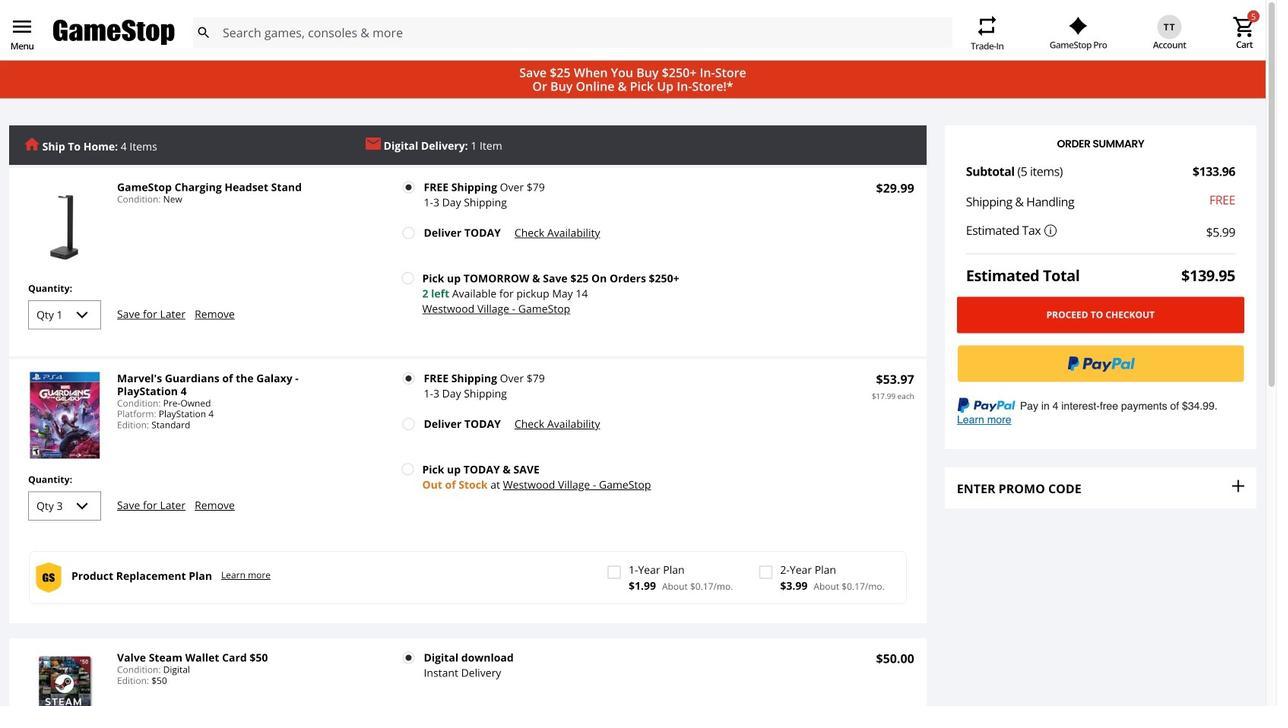 Task type: locate. For each thing, give the bounding box(es) containing it.
Search games, consoles & more search field
[[223, 17, 925, 48]]

gamestop charging headset stand image
[[21, 181, 108, 268]]

gamestop image
[[53, 18, 175, 47]]

gamestop pro icon image
[[1069, 17, 1088, 35]]

None search field
[[192, 17, 952, 48]]

valve steam wallet card $50 image
[[21, 652, 108, 706]]



Task type: describe. For each thing, give the bounding box(es) containing it.
marvel&#39;s guardians of the galaxy - playstation 4 image
[[21, 372, 108, 459]]



